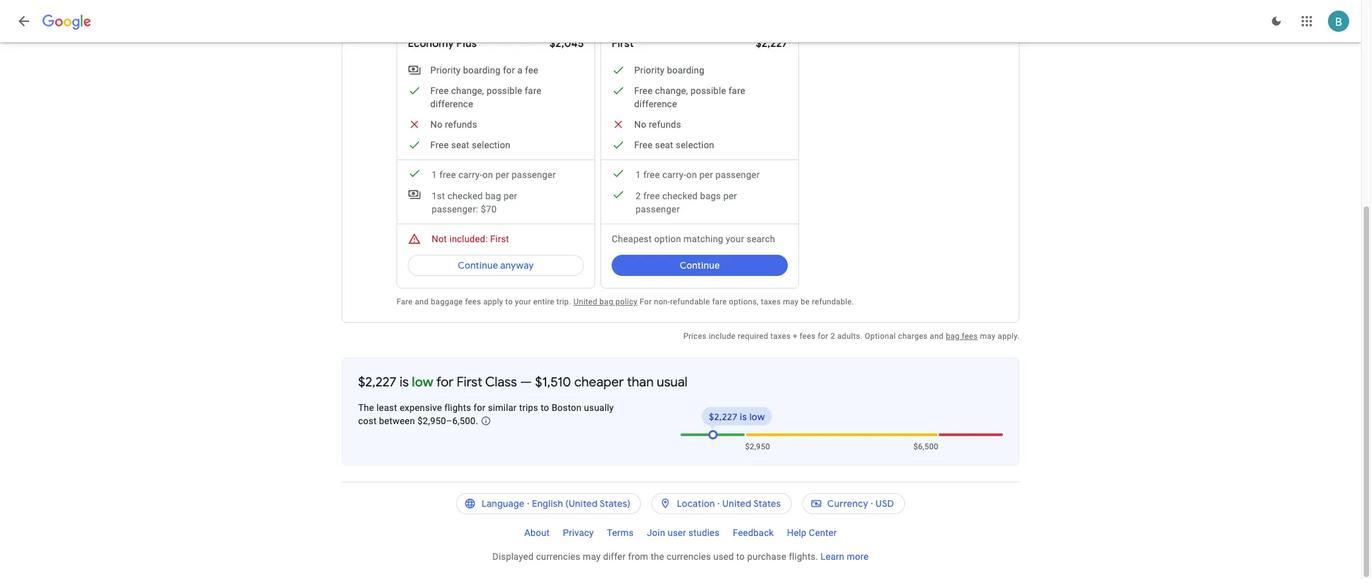 Task type: describe. For each thing, give the bounding box(es) containing it.
states)
[[600, 498, 631, 510]]

0 vertical spatial your
[[726, 234, 744, 244]]

free for first
[[643, 170, 660, 180]]

change, for economy plus
[[451, 85, 484, 96]]

for inside the least expensive flights for similar trips to boston usually cost between $2,950–6,500.
[[474, 403, 486, 413]]

trips
[[519, 403, 538, 413]]

0 horizontal spatial fees
[[465, 297, 481, 307]]

flights
[[444, 403, 471, 413]]

—
[[520, 374, 532, 391]]

charges
[[898, 332, 928, 341]]

passenger for $2,227
[[716, 170, 760, 180]]

between
[[379, 416, 415, 426]]

$2,227 is low for first class — $1,510 cheaper than usual
[[358, 374, 688, 391]]

usual
[[657, 374, 688, 391]]

expensive
[[400, 403, 442, 413]]

+
[[793, 332, 798, 341]]

2 free checked bags per passenger
[[636, 191, 737, 215]]

feedback link
[[726, 522, 780, 544]]

be
[[801, 297, 810, 307]]

free change, possible fare difference for first
[[634, 85, 745, 109]]

priority for first
[[634, 65, 665, 75]]

per up bags
[[700, 170, 713, 180]]

continue anyway button
[[408, 250, 584, 281]]

priority boarding for a fee
[[430, 65, 538, 75]]

about link
[[518, 522, 556, 544]]

go back image
[[16, 13, 32, 29]]

$6,500
[[914, 442, 939, 452]]

refundable
[[670, 297, 710, 307]]

on for first
[[686, 170, 697, 180]]

per inside 2 free checked bags per passenger
[[723, 191, 737, 201]]

apply
[[483, 297, 503, 307]]

cheapest
[[612, 234, 652, 244]]

passenger for $2,045
[[512, 170, 556, 180]]

least
[[377, 403, 397, 413]]

user
[[668, 528, 686, 538]]

$2,950
[[745, 442, 770, 452]]

differ
[[603, 552, 626, 562]]

free seat selection for first
[[634, 140, 714, 150]]

$2,045
[[550, 37, 584, 50]]

class
[[485, 374, 517, 391]]

terms
[[607, 528, 634, 538]]

cost
[[358, 416, 377, 426]]

join user studies
[[647, 528, 720, 538]]

displayed
[[493, 552, 534, 562]]

no refunds for economy plus
[[430, 119, 477, 130]]

1 currencies from the left
[[536, 552, 580, 562]]

terms link
[[600, 522, 640, 544]]

selection for first
[[676, 140, 714, 150]]

united bag policy link
[[574, 297, 638, 307]]

first checked bag costs 70 us dollars per passenger element
[[408, 188, 563, 216]]

carry- for economy plus
[[459, 170, 483, 180]]

center
[[809, 528, 837, 538]]

1st
[[432, 191, 445, 201]]

matching
[[684, 234, 723, 244]]

1 vertical spatial 2
[[831, 332, 835, 341]]

priority for economy plus
[[430, 65, 461, 75]]

prices
[[683, 332, 707, 341]]

non-
[[654, 297, 670, 307]]

1 horizontal spatial fare
[[712, 297, 727, 307]]

free inside 2 free checked bags per passenger
[[643, 191, 660, 201]]

prices include required taxes + fees for 2 adults. optional charges and bag fees may apply.
[[683, 332, 1020, 341]]

passenger inside 2 free checked bags per passenger
[[636, 204, 680, 215]]

1 vertical spatial taxes
[[771, 332, 791, 341]]

possible for $2,045
[[487, 85, 522, 96]]

learn more link
[[821, 552, 869, 562]]

1 horizontal spatial may
[[783, 297, 799, 307]]

fare
[[397, 297, 413, 307]]

help center link
[[780, 522, 844, 544]]

boarding for economy plus
[[463, 65, 501, 75]]

english
[[532, 498, 563, 510]]

a
[[518, 65, 523, 75]]

difference for first
[[634, 99, 677, 109]]

change, for first
[[655, 85, 688, 96]]

trip.
[[557, 297, 571, 307]]

0 vertical spatial first
[[612, 37, 634, 50]]

possible for $2,227
[[691, 85, 726, 96]]

feedback
[[733, 528, 774, 538]]

1 horizontal spatial and
[[930, 332, 944, 341]]

learn more about price insights image
[[481, 416, 491, 427]]

$2,950–6,500.
[[418, 416, 478, 426]]

included:
[[449, 234, 488, 244]]

bag fees button
[[946, 332, 978, 341]]

english (united states)
[[532, 498, 631, 510]]

seat for first
[[655, 140, 673, 150]]

not included: first
[[432, 234, 509, 244]]

more
[[847, 552, 869, 562]]

about
[[524, 528, 550, 538]]

policy
[[616, 297, 638, 307]]

continue button
[[612, 250, 788, 281]]

change appearance image
[[1261, 5, 1292, 37]]

search
[[747, 234, 775, 244]]

optional
[[865, 332, 896, 341]]

currency
[[827, 498, 868, 510]]

than
[[627, 374, 654, 391]]

free seat selection for economy plus
[[430, 140, 511, 150]]

free change, possible fare difference for economy plus
[[430, 85, 542, 109]]

the least expensive flights for similar trips to boston usually cost between $2,950–6,500.
[[358, 403, 614, 426]]

fare and baggage fees apply to your entire trip. united bag policy for non-refundable fare options, taxes may be refundable.
[[397, 297, 854, 307]]

join user studies link
[[640, 522, 726, 544]]

usd
[[876, 498, 894, 510]]

for up flights
[[436, 374, 454, 391]]

difference for economy plus
[[430, 99, 473, 109]]

boarding for first
[[667, 65, 705, 75]]

for
[[640, 297, 652, 307]]

economy
[[408, 37, 454, 50]]

2 horizontal spatial may
[[980, 332, 996, 341]]

low for $2,227 is low for first class — $1,510 cheaper than usual
[[412, 374, 433, 391]]

include
[[709, 332, 736, 341]]

fee
[[525, 65, 538, 75]]

fare for $2,045
[[525, 85, 542, 96]]

free for economy plus
[[439, 170, 456, 180]]

used
[[713, 552, 734, 562]]



Task type: locate. For each thing, give the bounding box(es) containing it.
2 vertical spatial to
[[736, 552, 745, 562]]

carry-
[[459, 170, 483, 180], [662, 170, 686, 180]]

to right trips
[[541, 403, 549, 413]]

is
[[400, 374, 409, 391], [740, 411, 747, 423]]

2 free change, possible fare difference from the left
[[634, 85, 745, 109]]

0 horizontal spatial checked
[[448, 191, 483, 201]]

to inside the least expensive flights for similar trips to boston usually cost between $2,950–6,500.
[[541, 403, 549, 413]]

first
[[612, 37, 634, 50], [490, 234, 509, 244], [457, 374, 482, 391]]

2 vertical spatial first
[[457, 374, 482, 391]]

1 change, from the left
[[451, 85, 484, 96]]

1 horizontal spatial to
[[541, 403, 549, 413]]

low for $2,227 is low
[[749, 411, 765, 423]]

fees left 'apply'
[[465, 297, 481, 307]]

checked inside the 1st checked bag per passenger:
[[448, 191, 483, 201]]

0 horizontal spatial and
[[415, 297, 429, 307]]

first up continue anyway button
[[490, 234, 509, 244]]

continue for continue
[[680, 260, 720, 271]]

0 horizontal spatial low
[[412, 374, 433, 391]]

1 for first
[[636, 170, 641, 180]]

taxes right the options,
[[761, 297, 781, 307]]

no refunds down priority boarding
[[634, 119, 681, 130]]

options,
[[729, 297, 759, 307]]

difference down priority boarding
[[634, 99, 677, 109]]

for
[[503, 65, 515, 75], [818, 332, 828, 341], [436, 374, 454, 391], [474, 403, 486, 413]]

1 horizontal spatial low
[[749, 411, 765, 423]]

1 up 2 free checked bags per passenger
[[636, 170, 641, 180]]

1 vertical spatial $2,227
[[358, 374, 396, 391]]

1 vertical spatial your
[[515, 297, 531, 307]]

free
[[439, 170, 456, 180], [643, 170, 660, 180], [643, 191, 660, 201]]

1 vertical spatial low
[[749, 411, 765, 423]]

taxes left +
[[771, 332, 791, 341]]

plus
[[456, 37, 477, 50]]

low
[[412, 374, 433, 391], [749, 411, 765, 423]]

2 horizontal spatial to
[[736, 552, 745, 562]]

required
[[738, 332, 768, 341]]

first up flights
[[457, 374, 482, 391]]

1 selection from the left
[[472, 140, 511, 150]]

continue anyway
[[458, 260, 534, 271]]

from
[[628, 552, 648, 562]]

2 horizontal spatial bag
[[946, 332, 960, 341]]

free seat selection up the 1st checked bag per passenger:
[[430, 140, 511, 150]]

free up option
[[643, 191, 660, 201]]

2 currencies from the left
[[667, 552, 711, 562]]

free
[[430, 85, 449, 96], [634, 85, 653, 96], [430, 140, 449, 150], [634, 140, 653, 150]]

0 horizontal spatial priority
[[430, 65, 461, 75]]

studies
[[689, 528, 720, 538]]

$2,227 for $2,227
[[756, 37, 788, 50]]

checked inside 2 free checked bags per passenger
[[662, 191, 698, 201]]

1 horizontal spatial passenger
[[636, 204, 680, 215]]

$2,227
[[756, 37, 788, 50], [358, 374, 396, 391], [709, 411, 738, 423]]

per up first checked bag costs 70 us dollars per passenger element
[[496, 170, 509, 180]]

bag left the policy
[[600, 297, 613, 307]]

1 free change, possible fare difference from the left
[[430, 85, 542, 109]]

1 horizontal spatial refunds
[[649, 119, 681, 130]]

0 vertical spatial taxes
[[761, 297, 781, 307]]

difference down priority boarding for a fee
[[430, 99, 473, 109]]

1 horizontal spatial on
[[686, 170, 697, 180]]

1 horizontal spatial is
[[740, 411, 747, 423]]

for up learn more about price insights icon
[[474, 403, 486, 413]]

2 selection from the left
[[676, 140, 714, 150]]

bag right the charges
[[946, 332, 960, 341]]

1 horizontal spatial priority
[[634, 65, 665, 75]]

continue for continue anyway
[[458, 260, 498, 271]]

united
[[574, 297, 597, 307], [722, 498, 751, 510]]

seat
[[451, 140, 470, 150], [655, 140, 673, 150]]

0 vertical spatial united
[[574, 297, 597, 307]]

1 free carry-on per passenger up first checked bag costs 70 us dollars per passenger element
[[432, 170, 556, 180]]

refundable.
[[812, 297, 854, 307]]

2 horizontal spatial first
[[612, 37, 634, 50]]

united states
[[722, 498, 781, 510]]

continue down matching
[[680, 260, 720, 271]]

seat up 2 free checked bags per passenger
[[655, 140, 673, 150]]

1 horizontal spatial no refunds
[[634, 119, 681, 130]]

1 vertical spatial may
[[980, 332, 996, 341]]

2 free seat selection from the left
[[634, 140, 714, 150]]

(united
[[566, 498, 598, 510]]

no refunds for first
[[634, 119, 681, 130]]

adults.
[[837, 332, 863, 341]]

priority boarding
[[634, 65, 705, 75]]

fare for $2,227
[[729, 85, 745, 96]]

0 horizontal spatial no
[[430, 119, 443, 130]]

carry- for first
[[662, 170, 686, 180]]

1 1 free carry-on per passenger from the left
[[432, 170, 556, 180]]

refunds for economy plus
[[445, 119, 477, 130]]

2 on from the left
[[686, 170, 697, 180]]

entire
[[533, 297, 554, 307]]

1 continue from the left
[[458, 260, 498, 271]]

checked left bags
[[662, 191, 698, 201]]

1 horizontal spatial boarding
[[667, 65, 705, 75]]

2 difference from the left
[[634, 99, 677, 109]]

2 no refunds from the left
[[634, 119, 681, 130]]

passenger:
[[432, 204, 478, 215]]

carry- up the 1st checked bag per passenger:
[[459, 170, 483, 180]]

option
[[654, 234, 681, 244]]

carry- up 2 free checked bags per passenger
[[662, 170, 686, 180]]

possible down priority boarding
[[691, 85, 726, 96]]

to right used
[[736, 552, 745, 562]]

no for economy plus
[[430, 119, 443, 130]]

2 checked from the left
[[662, 191, 698, 201]]

no refunds
[[430, 119, 477, 130], [634, 119, 681, 130]]

0 horizontal spatial no refunds
[[430, 119, 477, 130]]

help center
[[787, 528, 837, 538]]

0 horizontal spatial first
[[457, 374, 482, 391]]

0 horizontal spatial boarding
[[463, 65, 501, 75]]

1 boarding from the left
[[463, 65, 501, 75]]

1 horizontal spatial carry-
[[662, 170, 686, 180]]

your left search
[[726, 234, 744, 244]]

currencies down "join user studies"
[[667, 552, 711, 562]]

2 vertical spatial bag
[[946, 332, 960, 341]]

0 horizontal spatial passenger
[[512, 170, 556, 180]]

apply.
[[998, 332, 1020, 341]]

no
[[430, 119, 443, 130], [634, 119, 646, 130]]

boston
[[552, 403, 582, 413]]

2 carry- from the left
[[662, 170, 686, 180]]

location
[[677, 498, 715, 510]]

checked
[[448, 191, 483, 201], [662, 191, 698, 201]]

0 horizontal spatial 1 free carry-on per passenger
[[432, 170, 556, 180]]

0 horizontal spatial may
[[583, 552, 601, 562]]

$2,227 for $2,227 is low for first class — $1,510 cheaper than usual
[[358, 374, 396, 391]]

1 horizontal spatial united
[[722, 498, 751, 510]]

1
[[432, 170, 437, 180], [636, 170, 641, 180]]

for left a
[[503, 65, 515, 75]]

seat for economy plus
[[451, 140, 470, 150]]

1 seat from the left
[[451, 140, 470, 150]]

refunds down priority boarding
[[649, 119, 681, 130]]

2 horizontal spatial passenger
[[716, 170, 760, 180]]

seat up the 1st checked bag per passenger:
[[451, 140, 470, 150]]

free change, possible fare difference down priority boarding
[[634, 85, 745, 109]]

free up 1st
[[439, 170, 456, 180]]

per
[[496, 170, 509, 180], [700, 170, 713, 180], [504, 191, 517, 201], [723, 191, 737, 201]]

similar
[[488, 403, 517, 413]]

purchase
[[747, 552, 786, 562]]

2 1 free carry-on per passenger from the left
[[636, 170, 760, 180]]

free seat selection
[[430, 140, 511, 150], [634, 140, 714, 150]]

bag inside the 1st checked bag per passenger:
[[485, 191, 501, 201]]

is up expensive
[[400, 374, 409, 391]]

1 for economy plus
[[432, 170, 437, 180]]

1 horizontal spatial free seat selection
[[634, 140, 714, 150]]

1 up 1st
[[432, 170, 437, 180]]

passenger
[[512, 170, 556, 180], [716, 170, 760, 180], [636, 204, 680, 215]]

0 horizontal spatial 2
[[636, 191, 641, 201]]

2 1 from the left
[[636, 170, 641, 180]]

bags
[[700, 191, 721, 201]]

cheaper
[[574, 374, 624, 391]]

is for $2,227 is low
[[740, 411, 747, 423]]

to
[[505, 297, 513, 307], [541, 403, 549, 413], [736, 552, 745, 562]]

1 horizontal spatial free change, possible fare difference
[[634, 85, 745, 109]]

2 vertical spatial may
[[583, 552, 601, 562]]

passenger up first checked bag costs 70 us dollars per passenger element
[[512, 170, 556, 180]]

0 horizontal spatial difference
[[430, 99, 473, 109]]

privacy
[[563, 528, 594, 538]]

1 free carry-on per passenger for first
[[636, 170, 760, 180]]

2 vertical spatial $2,227
[[709, 411, 738, 423]]

may
[[783, 297, 799, 307], [980, 332, 996, 341], [583, 552, 601, 562]]

priority
[[430, 65, 461, 75], [634, 65, 665, 75]]

2 horizontal spatial fees
[[962, 332, 978, 341]]

to right 'apply'
[[505, 297, 513, 307]]

selection up first checked bag costs 70 us dollars per passenger element
[[472, 140, 511, 150]]

usually
[[584, 403, 614, 413]]

1 1 from the left
[[432, 170, 437, 180]]

1 no from the left
[[430, 119, 443, 130]]

refunds
[[445, 119, 477, 130], [649, 119, 681, 130]]

$1,510
[[535, 374, 571, 391]]

1st checked bag per passenger:
[[432, 191, 517, 215]]

1 vertical spatial and
[[930, 332, 944, 341]]

1 horizontal spatial bag
[[600, 297, 613, 307]]

$2,227 for $2,227 is low
[[709, 411, 738, 423]]

refunds for first
[[649, 119, 681, 130]]

0 horizontal spatial carry-
[[459, 170, 483, 180]]

1 horizontal spatial selection
[[676, 140, 714, 150]]

on up first checked bag costs 70 us dollars per passenger element
[[483, 170, 493, 180]]

is for $2,227 is low for first class — $1,510 cheaper than usual
[[400, 374, 409, 391]]

2 possible from the left
[[691, 85, 726, 96]]

0 horizontal spatial united
[[574, 297, 597, 307]]

fees right +
[[800, 332, 816, 341]]

2 no from the left
[[634, 119, 646, 130]]

first right $2,045
[[612, 37, 634, 50]]

1 no refunds from the left
[[430, 119, 477, 130]]

0 vertical spatial and
[[415, 297, 429, 307]]

1 possible from the left
[[487, 85, 522, 96]]

passenger up bags
[[716, 170, 760, 180]]

selection up bags
[[676, 140, 714, 150]]

1 horizontal spatial 1 free carry-on per passenger
[[636, 170, 760, 180]]

checked up the passenger: on the left of the page
[[448, 191, 483, 201]]

passenger up option
[[636, 204, 680, 215]]

1 horizontal spatial no
[[634, 119, 646, 130]]

free change, possible fare difference down priority boarding for a fee
[[430, 85, 542, 109]]

per up not included: first
[[504, 191, 517, 201]]

may left the be
[[783, 297, 799, 307]]

$70
[[481, 204, 497, 215]]

1 horizontal spatial 1
[[636, 170, 641, 180]]

change, down priority boarding for a fee
[[451, 85, 484, 96]]

the
[[358, 403, 374, 413]]

1 horizontal spatial possible
[[691, 85, 726, 96]]

1 vertical spatial united
[[722, 498, 751, 510]]

0 horizontal spatial 1
[[432, 170, 437, 180]]

2 continue from the left
[[680, 260, 720, 271]]

1 free carry-on per passenger up bags
[[636, 170, 760, 180]]

your left entire
[[515, 297, 531, 307]]

2 change, from the left
[[655, 85, 688, 96]]

free up 2 free checked bags per passenger
[[643, 170, 660, 180]]

0 horizontal spatial possible
[[487, 85, 522, 96]]

1 free seat selection from the left
[[430, 140, 511, 150]]

no refunds down priority boarding for a fee
[[430, 119, 477, 130]]

1 horizontal spatial 2
[[831, 332, 835, 341]]

flights.
[[789, 552, 818, 562]]

difference
[[430, 99, 473, 109], [634, 99, 677, 109]]

2 inside 2 free checked bags per passenger
[[636, 191, 641, 201]]

1 horizontal spatial first
[[490, 234, 509, 244]]

0 horizontal spatial refunds
[[445, 119, 477, 130]]

0 horizontal spatial free change, possible fare difference
[[430, 85, 542, 109]]

may left apply.
[[980, 332, 996, 341]]

possible down a
[[487, 85, 522, 96]]

0 horizontal spatial your
[[515, 297, 531, 307]]

united right trip.
[[574, 297, 597, 307]]

on
[[483, 170, 493, 180], [686, 170, 697, 180]]

2 priority from the left
[[634, 65, 665, 75]]

0 vertical spatial may
[[783, 297, 799, 307]]

0 vertical spatial low
[[412, 374, 433, 391]]

may left differ
[[583, 552, 601, 562]]

on for economy plus
[[483, 170, 493, 180]]

0 vertical spatial to
[[505, 297, 513, 307]]

1 horizontal spatial seat
[[655, 140, 673, 150]]

baggage
[[431, 297, 463, 307]]

1 checked from the left
[[448, 191, 483, 201]]

0 vertical spatial is
[[400, 374, 409, 391]]

language
[[482, 498, 525, 510]]

low up expensive
[[412, 374, 433, 391]]

2 refunds from the left
[[649, 119, 681, 130]]

states
[[753, 498, 781, 510]]

displayed currencies may differ from the currencies used to purchase flights. learn more
[[493, 552, 869, 562]]

2 horizontal spatial $2,227
[[756, 37, 788, 50]]

1 priority from the left
[[430, 65, 461, 75]]

0 horizontal spatial change,
[[451, 85, 484, 96]]

selection for economy plus
[[472, 140, 511, 150]]

1 vertical spatial bag
[[600, 297, 613, 307]]

currencies
[[536, 552, 580, 562], [667, 552, 711, 562]]

1 difference from the left
[[430, 99, 473, 109]]

0 horizontal spatial is
[[400, 374, 409, 391]]

privacy link
[[556, 522, 600, 544]]

currencies down privacy link
[[536, 552, 580, 562]]

no for first
[[634, 119, 646, 130]]

1 horizontal spatial continue
[[680, 260, 720, 271]]

low up $2,950
[[749, 411, 765, 423]]

0 horizontal spatial on
[[483, 170, 493, 180]]

1 horizontal spatial change,
[[655, 85, 688, 96]]

fare
[[525, 85, 542, 96], [729, 85, 745, 96], [712, 297, 727, 307]]

0 vertical spatial 2
[[636, 191, 641, 201]]

learn
[[821, 552, 845, 562]]

united left states
[[722, 498, 751, 510]]

1 carry- from the left
[[459, 170, 483, 180]]

1 refunds from the left
[[445, 119, 477, 130]]

per inside the 1st checked bag per passenger:
[[504, 191, 517, 201]]

the
[[651, 552, 664, 562]]

cheapest option matching your search
[[612, 234, 775, 244]]

0 horizontal spatial bag
[[485, 191, 501, 201]]

1 vertical spatial is
[[740, 411, 747, 423]]

0 horizontal spatial free seat selection
[[430, 140, 511, 150]]

is up $2,950
[[740, 411, 747, 423]]

2 horizontal spatial fare
[[729, 85, 745, 96]]

possible
[[487, 85, 522, 96], [691, 85, 726, 96]]

0 horizontal spatial selection
[[472, 140, 511, 150]]

1 vertical spatial to
[[541, 403, 549, 413]]

fees left apply.
[[962, 332, 978, 341]]

2 left adults.
[[831, 332, 835, 341]]

1 horizontal spatial currencies
[[667, 552, 711, 562]]

and right fare
[[415, 297, 429, 307]]

refunds down priority boarding for a fee
[[445, 119, 477, 130]]

1 horizontal spatial $2,227
[[709, 411, 738, 423]]

bag up $70
[[485, 191, 501, 201]]

2 up the cheapest
[[636, 191, 641, 201]]

$2,227 is low
[[709, 411, 765, 423]]

1 free carry-on per passenger
[[432, 170, 556, 180], [636, 170, 760, 180]]

1 horizontal spatial checked
[[662, 191, 698, 201]]

change, down priority boarding
[[655, 85, 688, 96]]

join
[[647, 528, 665, 538]]

and right the charges
[[930, 332, 944, 341]]

free seat selection up 2 free checked bags per passenger
[[634, 140, 714, 150]]

economy plus
[[408, 37, 477, 50]]

1 horizontal spatial fees
[[800, 332, 816, 341]]

0 horizontal spatial $2,227
[[358, 374, 396, 391]]

1 horizontal spatial your
[[726, 234, 744, 244]]

0 horizontal spatial fare
[[525, 85, 542, 96]]

per right bags
[[723, 191, 737, 201]]

on up 2 free checked bags per passenger
[[686, 170, 697, 180]]

1 on from the left
[[483, 170, 493, 180]]

your
[[726, 234, 744, 244], [515, 297, 531, 307]]

1 horizontal spatial difference
[[634, 99, 677, 109]]

0 horizontal spatial to
[[505, 297, 513, 307]]

1 free carry-on per passenger for economy plus
[[432, 170, 556, 180]]

continue down not included: first
[[458, 260, 498, 271]]

not
[[432, 234, 447, 244]]

for left adults.
[[818, 332, 828, 341]]

2 boarding from the left
[[667, 65, 705, 75]]

fees
[[465, 297, 481, 307], [800, 332, 816, 341], [962, 332, 978, 341]]

1 vertical spatial first
[[490, 234, 509, 244]]

anyway
[[500, 260, 534, 271]]

2 seat from the left
[[655, 140, 673, 150]]

0 vertical spatial bag
[[485, 191, 501, 201]]

0 horizontal spatial seat
[[451, 140, 470, 150]]



Task type: vqa. For each thing, say whether or not it's contained in the screenshot.
Terms 'link'
yes



